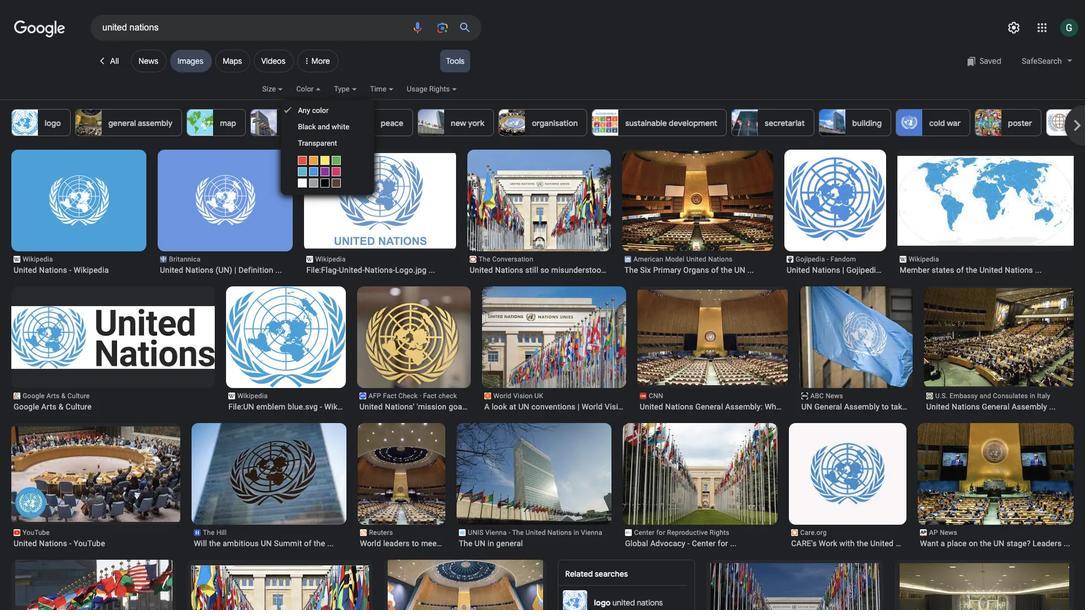 Task type: locate. For each thing, give the bounding box(es) containing it.
google arts & culture inside 'element'
[[14, 402, 92, 411]]

building link
[[819, 109, 891, 136]]

2 horizontal spatial general
[[982, 402, 1010, 411]]

1 horizontal spatial list item
[[384, 560, 547, 610]]

0 vertical spatial in
[[1030, 392, 1036, 400]]

at down world vision uk
[[509, 402, 516, 411]]

american
[[634, 255, 663, 263]]

new
[[451, 118, 466, 128]]

so
[[540, 266, 549, 275]]

news inside 'want a place on the un stage? leaders ...' list item
[[940, 529, 957, 537]]

the six primary organs of the un ... list item
[[617, 150, 778, 275]]

wikipedia inside the file:flag-united-nations-logo.jpg ... list item
[[315, 255, 346, 263]]

0 vertical spatial list
[[11, 109, 1085, 136]]

0 horizontal spatial vision
[[513, 392, 533, 400]]

place
[[909, 402, 928, 411], [947, 539, 967, 548]]

assembly:
[[725, 402, 763, 411]]

safesearch
[[1022, 56, 1062, 65]]

general down unis vienna - the united nations in vienna
[[496, 539, 523, 548]]

place right take
[[909, 402, 928, 411]]

0 horizontal spatial for
[[656, 529, 665, 537]]

assembly inside statement by the president on the united nations general assembly - u.s.  embassy & consulates in italy element
[[1012, 402, 1047, 411]]

youtube
[[23, 529, 50, 537], [74, 539, 105, 548]]

general down u.s. embassy and consulates in italy at right bottom
[[982, 402, 1010, 411]]

quick settings image
[[1007, 21, 1021, 34]]

to left meet
[[412, 539, 419, 548]]

ambitious
[[223, 539, 259, 548]]

the un in general
[[459, 539, 523, 548]]

1 horizontal spatial fact
[[423, 392, 437, 400]]

the left conversation
[[479, 255, 490, 263]]

and left white
[[318, 123, 330, 131]]

fact right "·"
[[423, 392, 437, 400]]

0 horizontal spatial youtube
[[23, 529, 50, 537]]

1 horizontal spatial assembly
[[1012, 402, 1047, 411]]

united nations - youtube
[[14, 539, 105, 548]]

0 horizontal spatial general
[[695, 402, 723, 411]]

the left hill
[[203, 529, 215, 537]]

assembly
[[844, 402, 880, 411], [1012, 402, 1047, 411]]

1 vertical spatial in
[[574, 529, 579, 537]]

statement by the president on the united nations general assembly - u.s.  embassy & consulates in italy element
[[926, 402, 1072, 412]]

0 vertical spatial fandom
[[831, 255, 856, 263]]

1 horizontal spatial vision
[[605, 402, 627, 411]]

black
[[298, 123, 316, 131]]

of inside list item
[[711, 266, 719, 275]]

1 horizontal spatial of
[[711, 266, 719, 275]]

take
[[891, 402, 907, 411]]

un inside "list item"
[[801, 402, 812, 411]]

care's work with the united nations - care element
[[791, 539, 951, 549]]

1 vertical spatial at
[[442, 539, 449, 548]]

1 horizontal spatial general
[[815, 402, 842, 411]]

for up "advocacy"
[[656, 529, 665, 537]]

1 vertical spatial and
[[980, 392, 991, 400]]

... inside member states of the united nations - wikipedia element
[[1035, 266, 1042, 275]]

1 vertical spatial center
[[692, 539, 716, 548]]

0 vertical spatial google arts & culture
[[23, 392, 90, 400]]

0 vertical spatial google
[[23, 392, 45, 400]]

0 vertical spatial and
[[318, 123, 330, 131]]

general left assembly
[[108, 118, 136, 128]]

uk inside a look at un conventions | world vision uk 'element'
[[629, 402, 640, 411]]

1 general from the left
[[695, 402, 723, 411]]

videos
[[261, 56, 285, 66]]

of
[[711, 266, 719, 275], [956, 266, 964, 275], [304, 539, 312, 548]]

1 horizontal spatial to
[[882, 402, 889, 411]]

0 horizontal spatial assembly
[[844, 402, 880, 411]]

for down center for reproductive rights
[[718, 539, 728, 548]]

world leaders to meet at un as big powers vie for developing states |  reuters element
[[360, 539, 494, 549]]

(un)
[[216, 266, 232, 275]]

... inside un general assembly to take place amid uptick of political violence - abc  news element
[[950, 402, 957, 411]]

the left the big
[[459, 539, 473, 548]]

1 vertical spatial &
[[58, 402, 64, 411]]

nations'
[[385, 402, 415, 411]]

world vision uk
[[493, 392, 543, 400]]

sustainable development link
[[592, 109, 727, 136]]

0 vertical spatial center
[[634, 529, 655, 537]]

world up look
[[493, 392, 512, 400]]

list
[[11, 109, 1085, 136], [3, 150, 1085, 610]]

united nations general assembly ... list item
[[910, 287, 1074, 412]]

culture
[[67, 392, 90, 400], [66, 402, 92, 411]]

italy
[[1037, 392, 1051, 400]]

rights inside global advocacy - center for ... list item
[[710, 529, 730, 537]]

news
[[138, 56, 158, 66], [826, 392, 843, 400], [940, 529, 957, 537]]

1 vertical spatial fandom
[[887, 266, 916, 275]]

six
[[640, 266, 651, 275]]

assembly left take
[[844, 402, 880, 411]]

united nations - wikipedia image
[[3, 150, 155, 252]]

1 vertical spatial list
[[3, 150, 1085, 610]]

primary
[[653, 266, 681, 275]]

2 horizontal spatial news
[[940, 529, 957, 537]]

wikipedia
[[23, 255, 53, 263], [315, 255, 346, 263], [909, 255, 939, 263], [74, 266, 109, 275], [237, 392, 268, 400], [324, 402, 360, 411]]

|
[[234, 266, 236, 275], [842, 266, 844, 275], [883, 266, 885, 275], [578, 402, 580, 411]]

of right the states
[[956, 266, 964, 275]]

ap
[[929, 529, 938, 537]]

Search text field
[[102, 18, 404, 37]]

logo.jpg
[[395, 266, 427, 275]]

type
[[334, 85, 350, 93]]

... inside statement by the president on the united nations general assembly - u.s.  embassy & consulates in italy element
[[1049, 402, 1056, 411]]

fandom up united nations | gojipedia | fandom element at top
[[831, 255, 856, 263]]

general inside list item
[[695, 402, 723, 411]]

list containing related searches
[[3, 150, 1085, 610]]

rights right usage at the top left of the page
[[429, 85, 450, 93]]

the right the states
[[966, 266, 978, 275]]

... inside file:flag-united-nations-logo.jpg - wikipedia element
[[429, 266, 435, 275]]

2 vienna from the left
[[581, 529, 602, 537]]

the right summit
[[314, 539, 325, 548]]

1 horizontal spatial place
[[947, 539, 967, 548]]

want a place on the un stage? leaders of divided nations must first get  past this gatekeeper | ap news element
[[920, 539, 1072, 549]]

1 horizontal spatial at
[[509, 402, 516, 411]]

2 list item from the left
[[384, 560, 547, 610]]

the inside 'list item'
[[479, 255, 490, 263]]

2 horizontal spatial of
[[956, 266, 964, 275]]

1 vertical spatial youtube
[[74, 539, 105, 548]]

0 vertical spatial logo
[[45, 118, 61, 128]]

the
[[721, 266, 732, 275], [966, 266, 978, 275], [209, 539, 221, 548], [314, 539, 325, 548], [857, 539, 868, 548], [980, 539, 992, 548]]

work
[[819, 539, 837, 548]]

list item down as
[[384, 560, 547, 610]]

vision
[[513, 392, 533, 400], [605, 402, 627, 411]]

em link
[[1046, 109, 1085, 136]]

un down unis
[[475, 539, 486, 548]]

map link
[[187, 109, 246, 136]]

general down abc news at the right of the page
[[815, 402, 842, 411]]

wikipedia for file:flag-
[[315, 255, 346, 263]]

3 general from the left
[[982, 402, 1010, 411]]

the inside list item
[[625, 266, 638, 275]]

0 horizontal spatial uk
[[535, 392, 543, 400]]

1 horizontal spatial for
[[718, 539, 728, 548]]

center
[[634, 529, 655, 537], [692, 539, 716, 548]]

world down reuters
[[360, 539, 381, 548]]

- inside the un in general list item
[[509, 529, 511, 537]]

the left the six
[[625, 266, 638, 275]]

... inside "hoax circulates about united nations' 'mission goals' | fact check" element
[[471, 402, 477, 411]]

images
[[177, 56, 203, 66]]

united nations | gojipedia | fandom image
[[784, 150, 886, 252]]

google inside "the united nations, new york, united states — google arts & culture" 'element'
[[14, 402, 39, 411]]

0 horizontal spatial to
[[412, 539, 419, 548]]

united nations | gojipedia | fandom list item
[[784, 150, 916, 275]]

0 horizontal spatial in
[[488, 539, 494, 548]]

and up united nations general assembly ...
[[980, 392, 991, 400]]

0 horizontal spatial logo
[[45, 118, 61, 128]]

color button
[[296, 83, 334, 102]]

usage rights button
[[407, 83, 470, 102]]

0 horizontal spatial gojipedia
[[796, 255, 825, 263]]

the united nations, new york, united states — google arts & culture element
[[14, 402, 213, 412]]

of right summit
[[304, 539, 312, 548]]

care
[[930, 539, 951, 548]]

united nations | gojipedia | fandom element
[[787, 265, 916, 275]]

un left as
[[451, 539, 462, 548]]

vienna up the un in general
[[485, 529, 507, 537]]

vienna up related searches
[[581, 529, 602, 537]]

wikipedia inside united nations - wikipedia element
[[74, 266, 109, 275]]

the right the with
[[857, 539, 868, 548]]

2 horizontal spatial in
[[1030, 392, 1036, 400]]

None search field
[[0, 14, 482, 41]]

0 horizontal spatial center
[[634, 529, 655, 537]]

center up global in the bottom right of the page
[[634, 529, 655, 537]]

0 vertical spatial arts
[[46, 392, 60, 400]]

news right abc at the right
[[826, 392, 843, 400]]

| right the conventions
[[578, 402, 580, 411]]

general inside "list item"
[[815, 402, 842, 411]]

fandom left the states
[[887, 266, 916, 275]]

member states of the united nations ... list item
[[898, 150, 1074, 275]]

1 vertical spatial vision
[[605, 402, 627, 411]]

on
[[969, 539, 978, 548]]

1 assembly from the left
[[844, 402, 880, 411]]

news for want
[[940, 529, 957, 537]]

0 horizontal spatial news
[[138, 56, 158, 66]]

1 vertical spatial arts
[[41, 402, 56, 411]]

the un in general list item
[[457, 423, 612, 549]]

2 fact from the left
[[423, 392, 437, 400]]

care's work with the united nations - care image
[[789, 415, 907, 533]]

1 horizontal spatial youtube
[[74, 539, 105, 548]]

transparent link
[[281, 135, 374, 151]]

0 horizontal spatial general
[[108, 118, 136, 128]]

the right organs
[[721, 266, 732, 275]]

security council chamber | united nations image
[[900, 564, 1069, 610]]

all link
[[90, 50, 128, 72]]

gojipedia down gojipedia - fandom on the top right
[[847, 266, 881, 275]]

general
[[695, 402, 723, 411], [815, 402, 842, 411], [982, 402, 1010, 411]]

united nations - youtube list item
[[11, 423, 180, 549]]

un right organs
[[734, 266, 745, 275]]

1 horizontal spatial general
[[496, 539, 523, 548]]

uk
[[535, 392, 543, 400], [629, 402, 640, 411]]

usage rights
[[407, 85, 450, 93]]

in right the big
[[488, 539, 494, 548]]

center down reproductive
[[692, 539, 716, 548]]

1 vertical spatial google arts & culture
[[14, 402, 92, 411]]

united nations - wikipedia list item
[[3, 150, 155, 275]]

to inside list item
[[412, 539, 419, 548]]

the inside want a place on the un stage? leaders of divided nations must first get  past this gatekeeper | ap news element
[[980, 539, 992, 548]]

list item down united nations - youtube element
[[11, 560, 176, 610]]

the right on
[[980, 539, 992, 548]]

news right all
[[138, 56, 158, 66]]

of right organs
[[711, 266, 719, 275]]

2 vertical spatial world
[[360, 539, 381, 548]]

general for united nations general assembly: who's ...
[[695, 402, 723, 411]]

united nations | human rights watch image
[[710, 564, 880, 610]]

at right meet
[[442, 539, 449, 548]]

list item
[[11, 560, 176, 610], [384, 560, 547, 610]]

0 horizontal spatial world
[[360, 539, 381, 548]]

why is the united nations still so misunderstood? element
[[470, 265, 615, 275]]

center for reproductive rights
[[634, 529, 730, 537]]

more
[[311, 56, 330, 66]]

1 horizontal spatial logo
[[594, 598, 611, 608]]

1 vertical spatial gojipedia
[[847, 266, 881, 275]]

nations inside 'list item'
[[952, 402, 980, 411]]

a look at un conventions | world vision uk element
[[484, 402, 640, 412]]

united nations still so misunderstood ...
[[470, 266, 615, 275]]

place right a
[[947, 539, 967, 548]]

a
[[484, 402, 490, 411]]

united nations - wikipedia element
[[14, 265, 144, 275]]

the
[[479, 255, 490, 263], [625, 266, 638, 275], [203, 529, 215, 537], [512, 529, 524, 537], [459, 539, 473, 548]]

1 vertical spatial rights
[[710, 529, 730, 537]]

1 vertical spatial place
[[947, 539, 967, 548]]

general assembly
[[108, 118, 173, 128]]

0 horizontal spatial fact
[[383, 392, 397, 400]]

the inside united nations 101: the six primary organs of the un - amun element
[[721, 266, 732, 275]]

2 vertical spatial in
[[488, 539, 494, 548]]

0 horizontal spatial vienna
[[485, 529, 507, 537]]

0 vertical spatial rights
[[429, 85, 450, 93]]

organisation link
[[499, 109, 587, 136]]

to left take
[[882, 402, 889, 411]]

care's work with the united nations - care list item
[[789, 415, 951, 549]]

1 vertical spatial world
[[582, 402, 603, 411]]

0 horizontal spatial place
[[909, 402, 928, 411]]

in left the italy
[[1030, 392, 1036, 400]]

news up a
[[940, 529, 957, 537]]

global advocacy - center for reproductive rights image
[[623, 423, 778, 526]]

news for un
[[826, 392, 843, 400]]

the for the conversation
[[479, 255, 490, 263]]

un down world vision uk
[[518, 402, 529, 411]]

2 horizontal spatial world
[[582, 402, 603, 411]]

0 horizontal spatial of
[[304, 539, 312, 548]]

google
[[23, 392, 45, 400], [14, 402, 39, 411]]

1 horizontal spatial uk
[[629, 402, 640, 411]]

wikipedia inside member states of the united nations ... list item
[[909, 255, 939, 263]]

fandom
[[831, 255, 856, 263], [887, 266, 916, 275]]

world for world leaders to meet at un as big ...
[[360, 539, 381, 548]]

1 vertical spatial google
[[14, 402, 39, 411]]

1 list item from the left
[[11, 560, 176, 610]]

- inside 'element'
[[926, 539, 928, 548]]

want a place on the un stage? leaders ... list item
[[917, 423, 1075, 549]]

... inside why is the united nations still so misunderstood? element
[[608, 266, 615, 275]]

color
[[296, 85, 314, 93]]

want a place on the un stage? leaders ...
[[920, 539, 1070, 548]]

at
[[509, 402, 516, 411], [442, 539, 449, 548]]

| right (un)
[[234, 266, 236, 275]]

will the ambitious un summit of the future just be a rehash of the past? |  the hill image
[[192, 423, 346, 526]]

the inside member states of the united nations - wikipedia element
[[966, 266, 978, 275]]

1 horizontal spatial gojipedia
[[847, 266, 881, 275]]

mission & history - un watch image
[[191, 566, 369, 610]]

0 vertical spatial at
[[509, 402, 516, 411]]

united nations (un) | definition ... list item
[[149, 150, 302, 275]]

in up related
[[574, 529, 579, 537]]

2 vertical spatial news
[[940, 529, 957, 537]]

un down abc at the right
[[801, 402, 812, 411]]

world right the conventions
[[582, 402, 603, 411]]

nations inside list item
[[185, 266, 214, 275]]

1 horizontal spatial world
[[493, 392, 512, 400]]

un general assembly to take place amid uptick of political violence - abc  news element
[[801, 402, 957, 412]]

1 vertical spatial news
[[826, 392, 843, 400]]

united nations (un) | definition, history, founders, flag, & facts |  britannica element
[[160, 265, 291, 275]]

u.s. embassy and consulates in italy
[[935, 392, 1051, 400]]

1 fact from the left
[[383, 392, 397, 400]]

statement by the president on the united nations general assembly - u.s.  embassy & consulates in italy image
[[910, 288, 1074, 387]]

1 vertical spatial culture
[[66, 402, 92, 411]]

1 horizontal spatial rights
[[710, 529, 730, 537]]

summit
[[274, 539, 302, 548]]

united nations' 'mission goals ...
[[359, 402, 477, 411]]

0 vertical spatial culture
[[67, 392, 90, 400]]

and
[[318, 123, 330, 131], [980, 392, 991, 400]]

2 general from the left
[[815, 402, 842, 411]]

1 horizontal spatial news
[[826, 392, 843, 400]]

file:un emblem blue.svg - wikipedia image
[[226, 287, 346, 388]]

0 horizontal spatial rights
[[429, 85, 450, 93]]

assembly down the italy
[[1012, 402, 1047, 411]]

the conversation
[[479, 255, 533, 263]]

united inside the six primary organs of the un ... list item
[[686, 255, 706, 263]]

file:un emblem blue.svg - wikipedia list item
[[226, 287, 360, 412]]

0 vertical spatial &
[[61, 392, 66, 400]]

abc
[[810, 392, 824, 400]]

un general assembly to take place amid uptick of political violence - abc  news image
[[788, 287, 924, 388]]

check
[[398, 392, 418, 400]]

the un in general element
[[459, 539, 609, 549]]

...
[[275, 266, 282, 275], [429, 266, 435, 275], [608, 266, 615, 275], [748, 266, 754, 275], [1035, 266, 1042, 275], [471, 402, 477, 411], [788, 402, 795, 411], [950, 402, 957, 411], [1049, 402, 1056, 411], [327, 539, 334, 548], [488, 539, 494, 548], [730, 539, 737, 548], [1064, 539, 1070, 548]]

2 assembly from the left
[[1012, 402, 1047, 411]]

united nations still so misunderstood ... list item
[[463, 150, 616, 275]]

- inside united nations | gojipedia | fandom list item
[[827, 255, 829, 263]]

news inside un general assembly to take place amid ... "list item"
[[826, 392, 843, 400]]

1 horizontal spatial and
[[980, 392, 991, 400]]

| left the member
[[883, 266, 885, 275]]

1 vertical spatial logo
[[594, 598, 611, 608]]

more button
[[297, 41, 342, 77]]

amid
[[930, 402, 948, 411]]

1 vertical spatial uk
[[629, 402, 640, 411]]

... inside united nations 101: the six primary organs of the un - amun element
[[748, 266, 754, 275]]

0 vertical spatial to
[[882, 402, 889, 411]]

arts
[[46, 392, 60, 400], [41, 402, 56, 411]]

cold
[[929, 118, 945, 128]]

united nations general assembly: who's speaking and what to watch for | cnn element
[[640, 402, 795, 412]]

0 vertical spatial place
[[909, 402, 928, 411]]

file:flag-united-nations-logo.jpg - wikipedia element
[[306, 265, 454, 275]]

1 vertical spatial general
[[496, 539, 523, 548]]

1 horizontal spatial vienna
[[581, 529, 602, 537]]

united nations general assembly: who's ... list item
[[626, 287, 796, 412]]

fact up nations'
[[383, 392, 397, 400]]

fact
[[383, 392, 397, 400], [423, 392, 437, 400]]

united inside list item
[[160, 266, 183, 275]]

united
[[686, 255, 706, 263], [14, 266, 37, 275], [160, 266, 183, 275], [470, 266, 493, 275], [787, 266, 810, 275], [980, 266, 1003, 275], [359, 402, 383, 411], [640, 402, 663, 411], [926, 402, 950, 411], [526, 529, 546, 537], [14, 539, 37, 548], [870, 539, 894, 548]]

maps
[[223, 56, 242, 66]]

arts inside 'element'
[[41, 402, 56, 411]]

the for the hill
[[203, 529, 215, 537]]

1 vertical spatial to
[[412, 539, 419, 548]]

cold war
[[929, 118, 961, 128]]

tools button
[[441, 50, 470, 72]]

peace
[[381, 118, 403, 128]]

general inside 'list item'
[[982, 402, 1010, 411]]

gojipedia up united nations | gojipedia | fandom
[[796, 255, 825, 263]]

logo
[[45, 118, 61, 128], [594, 598, 611, 608]]

0 vertical spatial world
[[493, 392, 512, 400]]

0 horizontal spatial list item
[[11, 560, 176, 610]]

reproductive
[[667, 529, 708, 537]]

place inside un general assembly to take place amid uptick of political violence - abc  news element
[[909, 402, 928, 411]]

rights up global advocacy - center for reproductive rights element
[[710, 529, 730, 537]]

general left assembly:
[[695, 402, 723, 411]]



Task type: vqa. For each thing, say whether or not it's contained in the screenshot.


Task type: describe. For each thing, give the bounding box(es) containing it.
world leaders to meet at un as big ...
[[360, 539, 494, 548]]

secretariat
[[765, 118, 805, 128]]

united nations' 'mission goals ... list item
[[337, 287, 485, 412]]

will the ambitious un summit of the future just be a rehash of the past? |  the hill element
[[194, 539, 344, 549]]

united nations - youtube image
[[11, 427, 180, 522]]

world for world vision uk
[[493, 392, 512, 400]]

leaders
[[1033, 539, 1062, 548]]

united nations 101: the six primary organs of the un - amun image
[[617, 151, 778, 251]]

0 vertical spatial general
[[108, 118, 136, 128]]

care's work with the united nations - care
[[791, 539, 951, 548]]

un left summit
[[261, 539, 272, 548]]

un inside 'element'
[[518, 402, 529, 411]]

united
[[613, 598, 635, 608]]

model
[[665, 255, 685, 263]]

a
[[941, 539, 945, 548]]

file:flag-united-nations-logo.jpg ... list item
[[296, 150, 465, 275]]

united nations general assembly: who's speaking and what to watch for | cnn image
[[626, 290, 796, 385]]

peace link
[[347, 109, 413, 136]]

0 horizontal spatial and
[[318, 123, 330, 131]]

world inside 'element'
[[582, 402, 603, 411]]

transparent
[[298, 139, 337, 148]]

global advocacy - center for ...
[[625, 539, 737, 548]]

wikipedia for member
[[909, 255, 939, 263]]

1 horizontal spatial fandom
[[887, 266, 916, 275]]

... inside the united nations (un) | definition, history, founders, flag, & facts |  britannica element
[[275, 266, 282, 275]]

embassy
[[950, 392, 978, 400]]

nations inside 'list item'
[[495, 266, 523, 275]]

big
[[475, 539, 486, 548]]

0 vertical spatial youtube
[[23, 529, 50, 537]]

black and white link
[[281, 119, 374, 135]]

wikipedia for united
[[23, 255, 53, 263]]

emblem
[[256, 402, 286, 411]]

united inside 'element'
[[870, 539, 894, 548]]

look
[[492, 402, 507, 411]]

any color
[[298, 106, 329, 115]]

logo link
[[11, 109, 70, 136]]

all
[[110, 56, 119, 66]]

american model united nations
[[634, 255, 733, 263]]

with
[[839, 539, 855, 548]]

nations-
[[365, 266, 395, 275]]

un general assembly to take place amid ... list item
[[788, 287, 957, 412]]

0 horizontal spatial fandom
[[831, 255, 856, 263]]

1 vertical spatial for
[[718, 539, 728, 548]]

united nations - wikipedia
[[14, 266, 109, 275]]

file:flag-
[[306, 266, 339, 275]]

world leaders to meet at un as big powers vie for developing states |  reuters image
[[358, 419, 445, 529]]

nations inside the six primary organs of the un ... list item
[[708, 255, 733, 263]]

want
[[920, 539, 939, 548]]

file:un emblem blue.svg - wikipedia
[[228, 402, 360, 411]]

related
[[565, 569, 593, 579]]

next image
[[1066, 114, 1085, 137]]

member states of the united nations - wikipedia image
[[898, 156, 1074, 246]]

... inside the will the ambitious un summit of the future just be a rehash of the past? |  the hill element
[[327, 539, 334, 548]]

list containing logo
[[11, 109, 1085, 136]]

global
[[625, 539, 648, 548]]

meet
[[421, 539, 440, 548]]

a look at un conventions | world vision uk image
[[478, 287, 631, 388]]

afp fact check · fact check
[[369, 392, 457, 400]]

reuters
[[369, 529, 393, 537]]

united nations general assembly ...
[[926, 402, 1056, 411]]

go to google home image
[[14, 19, 65, 38]]

0 vertical spatial for
[[656, 529, 665, 537]]

wikipedia inside file:un emblem blue.svg - wikipedia element
[[324, 402, 360, 411]]

member states of the united nations - wikipedia element
[[900, 265, 1072, 275]]

hill
[[216, 529, 227, 537]]

news link
[[131, 50, 167, 72]]

un inside list item
[[734, 266, 745, 275]]

misunderstood
[[551, 266, 606, 275]]

saved link
[[961, 50, 1007, 72]]

search by image image
[[436, 21, 449, 34]]

care's
[[791, 539, 817, 548]]

videos link
[[254, 50, 294, 72]]

and inside united nations general assembly ... 'list item'
[[980, 392, 991, 400]]

more filters element
[[297, 50, 339, 72]]

the inside the care's work with the united nations - care 'element'
[[857, 539, 868, 548]]

1 horizontal spatial in
[[574, 529, 579, 537]]

1 horizontal spatial center
[[692, 539, 716, 548]]

will the ambitious un summit of the ... list item
[[192, 423, 346, 549]]

who's
[[765, 402, 786, 411]]

& inside 'element'
[[58, 402, 64, 411]]

0 horizontal spatial at
[[442, 539, 449, 548]]

usage
[[407, 85, 427, 93]]

goals
[[449, 402, 469, 411]]

... inside want a place on the un stage? leaders of divided nations must first get  past this gatekeeper | ap news element
[[1064, 539, 1070, 548]]

united inside the un in general list item
[[526, 529, 546, 537]]

0 vertical spatial vision
[[513, 392, 533, 400]]

organisation
[[532, 118, 578, 128]]

time button
[[370, 83, 407, 102]]

hoax circulates about united nations' 'mission goals' | fact check element
[[359, 402, 477, 412]]

un general assembly to take place amid ...
[[801, 402, 957, 411]]

poster link
[[975, 109, 1042, 136]]

at inside 'element'
[[509, 402, 516, 411]]

a look at un conventions | world vision uk list item
[[478, 287, 640, 412]]

unis
[[468, 529, 484, 537]]

united nations general assembly: who's ...
[[640, 402, 795, 411]]

vision inside 'element'
[[605, 402, 627, 411]]

nations
[[637, 598, 663, 608]]

blue.svg
[[288, 402, 318, 411]]

the un in general image
[[457, 423, 612, 526]]

wikipedia for file:un
[[237, 392, 268, 400]]

un left stage?
[[994, 539, 1005, 548]]

u.s.
[[935, 392, 948, 400]]

assembly
[[138, 118, 173, 128]]

... inside 'world leaders to meet at un as big powers vie for developing states |  reuters' element
[[488, 539, 494, 548]]

assembly inside un general assembly to take place amid uptick of political violence - abc  news element
[[844, 402, 880, 411]]

file:flag-united-nations-logo.jpg - wikipedia image
[[296, 153, 465, 249]]

want a place on the un stage? leaders of divided nations must first get  past this gatekeeper | ap news image
[[917, 423, 1075, 525]]

0 vertical spatial gojipedia
[[796, 255, 825, 263]]

the for the un in general
[[459, 539, 473, 548]]

place inside want a place on the un stage? leaders of divided nations must first get  past this gatekeeper | ap news element
[[947, 539, 967, 548]]

afp
[[369, 392, 381, 400]]

file:un emblem blue.svg - wikipedia element
[[228, 402, 360, 412]]

related searches
[[565, 569, 628, 579]]

united nations (un) | definition, history, founders, flag, & facts |  britannica image
[[149, 150, 302, 252]]

leaders
[[383, 539, 410, 548]]

united nations - youtube element
[[14, 539, 178, 549]]

united inside 'list item'
[[470, 266, 493, 275]]

as
[[464, 539, 472, 548]]

general inside list item
[[496, 539, 523, 548]]

size
[[262, 85, 276, 93]]

logo for logo united nations
[[594, 598, 611, 608]]

time
[[370, 85, 387, 93]]

general for united nations general assembly ...
[[982, 402, 1010, 411]]

the united nations, new york, united states — google arts & culture image
[[11, 306, 215, 369]]

em
[[1080, 118, 1085, 128]]

the hill
[[203, 529, 227, 537]]

map
[[220, 118, 236, 128]]

headquarters
[[284, 118, 333, 128]]

united nations 101: the six primary organs of the un - amun element
[[625, 265, 771, 275]]

nations inside 'element'
[[896, 539, 924, 548]]

type button
[[334, 83, 370, 102]]

0 vertical spatial uk
[[535, 392, 543, 400]]

world leaders to meet at un as big ... list item
[[358, 419, 494, 549]]

in inside united nations general assembly ... 'list item'
[[1030, 392, 1036, 400]]

| inside a look at un conventions | world vision uk 'element'
[[578, 402, 580, 411]]

searches
[[595, 569, 628, 579]]

black and white
[[298, 123, 349, 131]]

the down the hill
[[209, 539, 221, 548]]

1 vienna from the left
[[485, 529, 507, 537]]

sustainable
[[625, 118, 667, 128]]

... inside global advocacy - center for reproductive rights element
[[730, 539, 737, 548]]

logo for logo
[[45, 118, 61, 128]]

why is the united nations still so misunderstood? image
[[463, 150, 616, 252]]

check
[[439, 392, 457, 400]]

unis vienna - the united nations in vienna
[[468, 529, 602, 537]]

| down gojipedia - fandom on the top right
[[842, 266, 844, 275]]

a look at un conventions | world vision uk
[[484, 402, 640, 411]]

advocacy
[[650, 539, 686, 548]]

united inside 'list item'
[[926, 402, 950, 411]]

nations inside the un in general list item
[[548, 529, 572, 537]]

the up 'the un in general' element
[[512, 529, 524, 537]]

| inside the united nations (un) | definition, history, founders, flag, & facts |  britannica element
[[234, 266, 236, 275]]

to inside "list item"
[[882, 402, 889, 411]]

care.org
[[800, 529, 827, 537]]

global advocacy - center for ... list item
[[623, 423, 778, 549]]

the for the six primary organs of the un ...
[[625, 266, 638, 275]]

secretariat link
[[731, 109, 814, 136]]

sustainable development
[[625, 118, 717, 128]]

... inside united nations general assembly: who's speaking and what to watch for | cnn element
[[788, 402, 795, 411]]

global advocacy - center for reproductive rights element
[[625, 539, 775, 549]]

cnn
[[649, 392, 663, 400]]

gojipedia - fandom
[[796, 255, 856, 263]]

rights inside popup button
[[429, 85, 450, 93]]

google arts & culture list item
[[11, 287, 215, 412]]

culture inside 'element'
[[66, 402, 92, 411]]

will the ambitious un summit of the ...
[[194, 539, 334, 548]]

0 vertical spatial news
[[138, 56, 158, 66]]

hoax circulates about united nations' 'mission goals' | fact check image
[[337, 287, 485, 388]]



